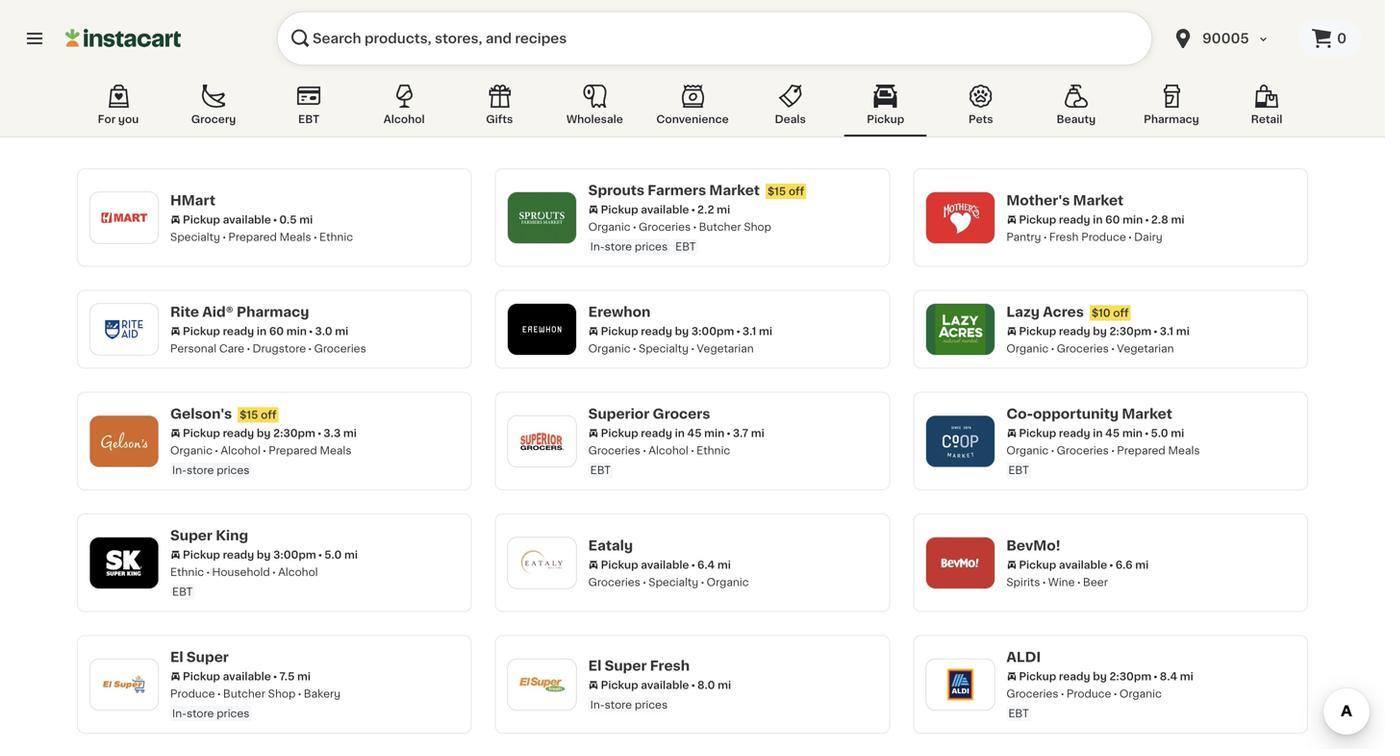 Task type: describe. For each thing, give the bounding box(es) containing it.
organic groceries vegetarian
[[1006, 343, 1174, 354]]

groceries down "eataly"
[[588, 577, 640, 587]]

ebt inside groceries alcohol ethnic ebt
[[590, 465, 611, 476]]

ready for aldi
[[1059, 671, 1090, 682]]

8.0 mi
[[697, 680, 731, 691]]

opportunity
[[1033, 407, 1119, 421]]

ebt inside ethnic household alcohol ebt
[[172, 587, 193, 597]]

vegetarian for pickup ready by 2:30pm
[[1117, 343, 1174, 354]]

0.5
[[279, 214, 297, 225]]

erewhon
[[588, 305, 651, 319]]

spirits
[[1006, 577, 1040, 587]]

alcohol inside button
[[384, 114, 425, 125]]

el super fresh logo image
[[517, 660, 567, 710]]

pantry
[[1006, 232, 1041, 242]]

co-
[[1006, 407, 1033, 421]]

ethnic inside ethnic household alcohol ebt
[[170, 567, 204, 578]]

mi for eataly
[[717, 560, 731, 570]]

6.6
[[1115, 560, 1133, 570]]

pickup down sprouts
[[601, 204, 638, 215]]

butcher inside organic groceries butcher shop in-store prices ebt
[[699, 222, 741, 232]]

mi for el super
[[297, 671, 311, 682]]

pickup ready by 2:30pm for acres
[[1019, 326, 1151, 337]]

prices for bakery
[[217, 708, 250, 719]]

in for market
[[1093, 214, 1103, 225]]

8.4 mi
[[1160, 671, 1193, 682]]

groceries inside groceries produce organic ebt
[[1006, 689, 1058, 699]]

retail
[[1251, 114, 1282, 125]]

0 horizontal spatial fresh
[[650, 659, 690, 673]]

ethnic household alcohol ebt
[[170, 567, 318, 597]]

pickup button
[[844, 81, 927, 137]]

90005 button
[[1160, 12, 1299, 65]]

organic down 6.4 mi
[[707, 577, 749, 587]]

pickup ready by 3:00pm for super king
[[183, 550, 316, 560]]

deals button
[[749, 81, 832, 137]]

$15 inside the gelson's $15 off
[[240, 410, 258, 420]]

3.0 mi
[[315, 326, 348, 337]]

sprouts farmers market $15 off
[[588, 184, 804, 197]]

pickup ready in 45 min for opportunity
[[1019, 428, 1143, 439]]

6.4
[[697, 560, 715, 570]]

produce inside groceries produce organic ebt
[[1067, 689, 1111, 699]]

organic specialty vegetarian
[[588, 343, 754, 354]]

pickup inside pickup button
[[867, 114, 904, 125]]

aid®
[[202, 305, 234, 319]]

pharmacy inside 'button'
[[1144, 114, 1199, 125]]

3.7 mi
[[733, 428, 764, 439]]

ready down the gelson's $15 off
[[223, 428, 254, 439]]

in for aid®
[[257, 326, 267, 337]]

mi for erewhon
[[759, 326, 772, 337]]

vegetarian for pickup ready by 3:00pm
[[697, 343, 754, 354]]

90005 button
[[1172, 12, 1287, 65]]

3.7
[[733, 428, 748, 439]]

available for el super
[[223, 671, 271, 682]]

ready for rite aid® pharmacy
[[223, 326, 254, 337]]

gelson's
[[170, 407, 232, 421]]

3.1 mi for organic groceries vegetarian
[[1160, 326, 1190, 337]]

pickup for erewhon
[[601, 326, 638, 337]]

by for aldi
[[1093, 671, 1107, 682]]

ebt inside groceries produce organic ebt
[[1008, 708, 1029, 719]]

available down "farmers" on the top
[[641, 204, 689, 215]]

pickup for el super
[[183, 671, 220, 682]]

pickup for co-opportunity market
[[1019, 428, 1056, 439]]

store for organic groceries butcher shop in-store prices ebt
[[605, 241, 632, 252]]

rite
[[170, 305, 199, 319]]

for you button
[[77, 81, 160, 137]]

min for superior grocers
[[704, 428, 725, 439]]

store down el super fresh
[[605, 700, 632, 710]]

convenience
[[656, 114, 729, 125]]

ready for erewhon
[[641, 326, 672, 337]]

ready down the lazy acres $10 off at the right top of page
[[1059, 326, 1090, 337]]

king
[[216, 529, 248, 542]]

mi for el super fresh
[[718, 680, 731, 691]]

3:00pm for erewhon
[[691, 326, 734, 337]]

organic for organic alcohol prepared meals in-store prices
[[170, 445, 212, 456]]

ebt button
[[268, 81, 350, 137]]

ready for super king
[[223, 550, 254, 560]]

pets button
[[940, 81, 1022, 137]]

convenience button
[[649, 81, 736, 137]]

0
[[1337, 32, 1347, 45]]

2.2
[[697, 204, 714, 215]]

bevmo!
[[1006, 539, 1061, 552]]

organic for organic groceries prepared meals ebt
[[1006, 445, 1049, 456]]

pickup ready in 60 min for market
[[1019, 214, 1143, 225]]

prices for prepared meals
[[217, 465, 250, 476]]

ready for superior grocers
[[641, 428, 672, 439]]

personal care drugstore groceries
[[170, 343, 366, 354]]

mother's market
[[1006, 194, 1124, 207]]

by up 'organic alcohol prepared meals in-store prices' on the bottom of page
[[257, 428, 271, 439]]

2.8 mi
[[1151, 214, 1184, 225]]

min for mother's market
[[1123, 214, 1143, 225]]

$10
[[1092, 308, 1111, 318]]

in-store prices
[[590, 700, 668, 710]]

gifts button
[[458, 81, 541, 137]]

mi for mother's market
[[1171, 214, 1184, 225]]

0 button
[[1299, 19, 1362, 58]]

0 vertical spatial fresh
[[1049, 232, 1079, 242]]

organic alcohol prepared meals in-store prices
[[170, 445, 351, 476]]

2:30pm for acres
[[1109, 326, 1151, 337]]

ebt inside organic groceries prepared meals ebt
[[1008, 465, 1029, 476]]

specialty for eataly
[[649, 577, 698, 587]]

wholesale button
[[553, 81, 636, 137]]

2.8
[[1151, 214, 1168, 225]]

superior grocers
[[588, 407, 710, 421]]

2.2 mi
[[697, 204, 730, 215]]

3.3
[[324, 428, 341, 439]]

organic for organic specialty vegetarian
[[588, 343, 631, 354]]

hmart logo image
[[99, 193, 149, 243]]

pickup ready by 3:00pm for erewhon
[[601, 326, 734, 337]]

hmart
[[170, 194, 215, 207]]

groceries down 3.0 mi
[[314, 343, 366, 354]]

5.0 for super king
[[324, 550, 342, 560]]

grocery button
[[172, 81, 255, 137]]

beauty
[[1057, 114, 1096, 125]]

market for opportunity
[[1122, 407, 1172, 421]]

Search field
[[277, 12, 1152, 65]]

60 for mother's market
[[1105, 214, 1120, 225]]

groceries produce organic ebt
[[1006, 689, 1162, 719]]

mi for superior grocers
[[751, 428, 764, 439]]

6.4 mi
[[697, 560, 731, 570]]

pickup for mother's market
[[1019, 214, 1056, 225]]

groceries alcohol ethnic ebt
[[588, 445, 730, 476]]

for
[[98, 114, 116, 125]]

household
[[212, 567, 270, 578]]

in for opportunity
[[1093, 428, 1103, 439]]

in- for organic groceries butcher shop in-store prices ebt
[[590, 241, 605, 252]]

beauty button
[[1035, 81, 1118, 137]]

5.0 for co-opportunity market
[[1151, 428, 1168, 439]]

pickup for el super fresh
[[601, 680, 638, 691]]

super king
[[170, 529, 248, 542]]

organic for organic groceries vegetarian
[[1006, 343, 1049, 354]]

in- for organic alcohol prepared meals in-store prices
[[172, 465, 187, 476]]

for you
[[98, 114, 139, 125]]

groceries inside organic groceries butcher shop in-store prices ebt
[[639, 222, 691, 232]]

min for rite aid® pharmacy
[[286, 326, 307, 337]]

drugstore
[[252, 343, 306, 354]]

pickup available for hmart
[[183, 214, 271, 225]]

wholesale
[[566, 114, 623, 125]]

groceries inside organic groceries prepared meals ebt
[[1057, 445, 1109, 456]]

deals
[[775, 114, 806, 125]]

pickup down gelson's
[[183, 428, 220, 439]]

mother's
[[1006, 194, 1070, 207]]

0.5 mi
[[279, 214, 313, 225]]

3.1 for organic groceries vegetarian
[[1160, 326, 1174, 337]]

co-opportunity market logo image
[[935, 416, 985, 466]]

min for co-opportunity market
[[1122, 428, 1143, 439]]

prepared up rite aid® pharmacy
[[228, 232, 277, 242]]

rite aid® pharmacy logo image
[[99, 304, 149, 354]]

60 for rite aid® pharmacy
[[269, 326, 284, 337]]

7.5 mi
[[279, 671, 311, 682]]

retail button
[[1225, 81, 1308, 137]]

ebt inside button
[[298, 114, 320, 125]]

sprouts farmers market logo image
[[517, 193, 567, 243]]

ready for mother's market
[[1059, 214, 1090, 225]]

personal
[[170, 343, 216, 354]]

7.5
[[279, 671, 295, 682]]

prices down el super fresh
[[635, 700, 668, 710]]



Task type: vqa. For each thing, say whether or not it's contained in the screenshot.
'Sauces'
no



Task type: locate. For each thing, give the bounding box(es) containing it.
8.0
[[697, 680, 715, 691]]

super up in-store prices
[[605, 659, 647, 673]]

1 vertical spatial $15
[[240, 410, 258, 420]]

organic groceries prepared meals ebt
[[1006, 445, 1200, 476]]

1 horizontal spatial pickup ready in 60 min
[[1019, 214, 1143, 225]]

prices inside produce butcher shop bakery in-store prices
[[217, 708, 250, 719]]

0 vertical spatial 2:30pm
[[1109, 326, 1151, 337]]

off up 'organic alcohol prepared meals in-store prices' on the bottom of page
[[261, 410, 276, 420]]

2 3.1 mi from the left
[[1160, 326, 1190, 337]]

1 3.1 mi from the left
[[742, 326, 772, 337]]

45 up organic groceries prepared meals ebt
[[1105, 428, 1120, 439]]

alcohol down the grocers
[[649, 445, 688, 456]]

ebt right grocery
[[298, 114, 320, 125]]

pickup down co-
[[1019, 428, 1056, 439]]

pickup up in-store prices
[[601, 680, 638, 691]]

superior
[[588, 407, 649, 421]]

superior grocers logo image
[[517, 416, 567, 466]]

3.1 mi
[[742, 326, 772, 337], [1160, 326, 1190, 337]]

None search field
[[277, 12, 1152, 65]]

ebt down "superior"
[[590, 465, 611, 476]]

gifts
[[486, 114, 513, 125]]

mi
[[717, 204, 730, 215], [299, 214, 313, 225], [1171, 214, 1184, 225], [335, 326, 348, 337], [759, 326, 772, 337], [1176, 326, 1190, 337], [343, 428, 357, 439], [751, 428, 764, 439], [1171, 428, 1184, 439], [344, 550, 358, 560], [717, 560, 731, 570], [1135, 560, 1149, 570], [297, 671, 311, 682], [1180, 671, 1193, 682], [718, 680, 731, 691]]

pickup left pets
[[867, 114, 904, 125]]

prepared for organic groceries prepared meals ebt
[[1117, 445, 1165, 456]]

1 vertical spatial ethnic
[[696, 445, 730, 456]]

0 horizontal spatial 3.1
[[742, 326, 756, 337]]

el for el super
[[170, 651, 183, 664]]

5.0 mi for co-opportunity market
[[1151, 428, 1184, 439]]

ready up organic specialty vegetarian
[[641, 326, 672, 337]]

el super fresh
[[588, 659, 690, 673]]

super for el super
[[187, 651, 229, 664]]

3.1
[[742, 326, 756, 337], [1160, 326, 1174, 337]]

organic down 8.4
[[1119, 689, 1162, 699]]

pantry fresh produce dairy
[[1006, 232, 1162, 242]]

organic inside groceries produce organic ebt
[[1119, 689, 1162, 699]]

3.1 mi for organic specialty vegetarian
[[742, 326, 772, 337]]

care
[[219, 343, 244, 354]]

0 horizontal spatial pickup ready by 3:00pm
[[183, 550, 316, 560]]

in- down gelson's
[[172, 465, 187, 476]]

pickup available for el super
[[183, 671, 271, 682]]

in- inside organic groceries butcher shop in-store prices ebt
[[590, 241, 605, 252]]

min up dairy
[[1123, 214, 1143, 225]]

2 vertical spatial off
[[261, 410, 276, 420]]

pickup ready by 3:00pm up household
[[183, 550, 316, 560]]

mi for super king
[[344, 550, 358, 560]]

pickup for rite aid® pharmacy
[[183, 326, 220, 337]]

0 horizontal spatial pharmacy
[[237, 305, 309, 319]]

alcohol down the gelson's $15 off
[[221, 445, 260, 456]]

organic inside organic groceries butcher shop in-store prices ebt
[[588, 222, 631, 232]]

produce
[[1081, 232, 1126, 242], [170, 689, 215, 699], [1067, 689, 1111, 699]]

0 vertical spatial butcher
[[699, 222, 741, 232]]

store inside organic groceries butcher shop in-store prices ebt
[[605, 241, 632, 252]]

available up beer
[[1059, 560, 1107, 570]]

0 horizontal spatial pickup ready in 60 min
[[183, 326, 307, 337]]

2 3.1 from the left
[[1160, 326, 1174, 337]]

in- inside produce butcher shop bakery in-store prices
[[172, 708, 187, 719]]

lazy
[[1006, 305, 1040, 319]]

prices
[[635, 241, 668, 252], [217, 465, 250, 476], [635, 700, 668, 710], [217, 708, 250, 719]]

prices for butcher shop
[[635, 241, 668, 252]]

$15 down deals
[[767, 186, 786, 197]]

organic groceries butcher shop in-store prices ebt
[[588, 222, 771, 252]]

organic for organic groceries butcher shop in-store prices ebt
[[588, 222, 631, 232]]

store for produce butcher shop bakery in-store prices
[[187, 708, 214, 719]]

meals inside organic groceries prepared meals ebt
[[1168, 445, 1200, 456]]

45 for opportunity
[[1105, 428, 1120, 439]]

lazy acres logo image
[[935, 304, 985, 354]]

pickup ready by 2:30pm up 'organic alcohol prepared meals in-store prices' on the bottom of page
[[183, 428, 315, 439]]

el for el super fresh
[[588, 659, 601, 673]]

2 vertical spatial pickup ready by 2:30pm
[[1019, 671, 1151, 682]]

ready up pantry fresh produce dairy
[[1059, 214, 1090, 225]]

organic
[[588, 222, 631, 232], [588, 343, 631, 354], [1006, 343, 1049, 354], [170, 445, 212, 456], [1006, 445, 1049, 456], [707, 577, 749, 587], [1119, 689, 1162, 699]]

prices inside organic groceries butcher shop in-store prices ebt
[[635, 241, 668, 252]]

aldi logo image
[[935, 660, 985, 710]]

ready up household
[[223, 550, 254, 560]]

in for grocers
[[675, 428, 685, 439]]

groceries specialty organic
[[588, 577, 749, 587]]

pickup for superior grocers
[[601, 428, 638, 439]]

pickup down "superior"
[[601, 428, 638, 439]]

wine
[[1048, 577, 1075, 587]]

shop down "sprouts farmers market $15 off"
[[744, 222, 771, 232]]

1 horizontal spatial butcher
[[699, 222, 741, 232]]

by up household
[[257, 550, 271, 560]]

1 vertical spatial shop
[[268, 689, 296, 699]]

produce inside produce butcher shop bakery in-store prices
[[170, 689, 215, 699]]

available down el super fresh
[[641, 680, 689, 691]]

pickup for bevmo!
[[1019, 560, 1056, 570]]

pickup available
[[601, 204, 689, 215], [183, 214, 271, 225], [601, 560, 689, 570], [1019, 560, 1107, 570], [183, 671, 271, 682], [601, 680, 689, 691]]

available for eataly
[[641, 560, 689, 570]]

ebt
[[298, 114, 320, 125], [675, 241, 696, 252], [590, 465, 611, 476], [1008, 465, 1029, 476], [172, 587, 193, 597], [1008, 708, 1029, 719]]

by down $10
[[1093, 326, 1107, 337]]

$15 inside "sprouts farmers market $15 off"
[[767, 186, 786, 197]]

1 horizontal spatial fresh
[[1049, 232, 1079, 242]]

market up pantry fresh produce dairy
[[1073, 194, 1124, 207]]

off inside the gelson's $15 off
[[261, 410, 276, 420]]

pickup ready in 45 min for grocers
[[601, 428, 725, 439]]

in up personal care drugstore groceries in the left top of the page
[[257, 326, 267, 337]]

specialty for erewhon
[[639, 343, 689, 354]]

store inside produce butcher shop bakery in-store prices
[[187, 708, 214, 719]]

1 horizontal spatial 5.0 mi
[[1151, 428, 1184, 439]]

organic down the lazy
[[1006, 343, 1049, 354]]

2:30pm left 3.3
[[273, 428, 315, 439]]

0 vertical spatial $15
[[767, 186, 786, 197]]

1 45 from the left
[[687, 428, 702, 439]]

0 horizontal spatial 3.1 mi
[[742, 326, 772, 337]]

pickup available for eataly
[[601, 560, 689, 570]]

el right el super logo
[[170, 651, 183, 664]]

shop inside produce butcher shop bakery in-store prices
[[268, 689, 296, 699]]

off down deals
[[789, 186, 804, 197]]

1 vertical spatial fresh
[[650, 659, 690, 673]]

pharmacy button
[[1130, 81, 1213, 137]]

pickup down aldi at the right
[[1019, 671, 1056, 682]]

grocery
[[191, 114, 236, 125]]

gelson's logo image
[[99, 416, 149, 466]]

1 vertical spatial pickup ready in 60 min
[[183, 326, 307, 337]]

pickup down the lazy
[[1019, 326, 1056, 337]]

prices down el super
[[217, 708, 250, 719]]

1 horizontal spatial pickup ready in 45 min
[[1019, 428, 1143, 439]]

organic inside organic groceries prepared meals ebt
[[1006, 445, 1049, 456]]

$15 up 'organic alcohol prepared meals in-store prices' on the bottom of page
[[240, 410, 258, 420]]

3.1 for organic specialty vegetarian
[[742, 326, 756, 337]]

1 vertical spatial 5.0
[[324, 550, 342, 560]]

store inside 'organic alcohol prepared meals in-store prices'
[[187, 465, 214, 476]]

off inside the lazy acres $10 off
[[1113, 308, 1129, 318]]

pickup ready by 2:30pm
[[1019, 326, 1151, 337], [183, 428, 315, 439], [1019, 671, 1151, 682]]

pickup ready by 2:30pm for $15
[[183, 428, 315, 439]]

off
[[789, 186, 804, 197], [1113, 308, 1129, 318], [261, 410, 276, 420]]

0 horizontal spatial 60
[[269, 326, 284, 337]]

0 horizontal spatial off
[[261, 410, 276, 420]]

shop down 7.5
[[268, 689, 296, 699]]

pharmacy right the beauty
[[1144, 114, 1199, 125]]

specialty down erewhon
[[639, 343, 689, 354]]

ready down superior grocers
[[641, 428, 672, 439]]

pickup down "eataly"
[[601, 560, 638, 570]]

fresh up in-store prices
[[650, 659, 690, 673]]

fresh down mother's market
[[1049, 232, 1079, 242]]

el up in-store prices
[[588, 659, 601, 673]]

ready up groceries produce organic ebt
[[1059, 671, 1090, 682]]

ebt down "farmers" on the top
[[675, 241, 696, 252]]

1 horizontal spatial off
[[789, 186, 804, 197]]

in
[[1093, 214, 1103, 225], [257, 326, 267, 337], [675, 428, 685, 439], [1093, 428, 1103, 439]]

prepared for organic alcohol prepared meals in-store prices
[[269, 445, 317, 456]]

in- for produce butcher shop bakery in-store prices
[[172, 708, 187, 719]]

0 vertical spatial off
[[789, 186, 804, 197]]

pickup available for bevmo!
[[1019, 560, 1107, 570]]

in- down el super
[[172, 708, 187, 719]]

butcher inside produce butcher shop bakery in-store prices
[[223, 689, 265, 699]]

1 vertical spatial 60
[[269, 326, 284, 337]]

erewhon logo image
[[517, 304, 567, 354]]

3.1 up organic specialty vegetarian
[[742, 326, 756, 337]]

0 horizontal spatial meals
[[280, 232, 311, 242]]

el
[[170, 651, 183, 664], [588, 659, 601, 673]]

pickup available for el super fresh
[[601, 680, 689, 691]]

1 horizontal spatial el
[[588, 659, 601, 673]]

mi for co-opportunity market
[[1171, 428, 1184, 439]]

1 horizontal spatial ethnic
[[319, 232, 353, 242]]

2 horizontal spatial ethnic
[[696, 445, 730, 456]]

store down sprouts
[[605, 241, 632, 252]]

1 vegetarian from the left
[[697, 343, 754, 354]]

el super logo image
[[99, 660, 149, 710]]

ebt inside organic groceries butcher shop in-store prices ebt
[[675, 241, 696, 252]]

mi for rite aid® pharmacy
[[335, 326, 348, 337]]

specialty down 6.4
[[649, 577, 698, 587]]

ebt down the super king
[[172, 587, 193, 597]]

2 45 from the left
[[1105, 428, 1120, 439]]

1 horizontal spatial 3.1
[[1160, 326, 1174, 337]]

90005
[[1202, 32, 1249, 45]]

alcohol right household
[[278, 567, 318, 578]]

1 horizontal spatial 5.0
[[1151, 428, 1168, 439]]

organic down gelson's
[[170, 445, 212, 456]]

ethnic down the super king
[[170, 567, 204, 578]]

1 vertical spatial 3:00pm
[[273, 550, 316, 560]]

groceries inside groceries alcohol ethnic ebt
[[588, 445, 640, 456]]

by for super king
[[257, 550, 271, 560]]

ethnic inside groceries alcohol ethnic ebt
[[696, 445, 730, 456]]

pickup for aldi
[[1019, 671, 1056, 682]]

1 horizontal spatial 3:00pm
[[691, 326, 734, 337]]

mi for hmart
[[299, 214, 313, 225]]

alcohol button
[[363, 81, 446, 137]]

ready up care
[[223, 326, 254, 337]]

0 horizontal spatial 3:00pm
[[273, 550, 316, 560]]

0 vertical spatial pickup ready in 60 min
[[1019, 214, 1143, 225]]

pickup for hmart
[[183, 214, 220, 225]]

store
[[605, 241, 632, 252], [187, 465, 214, 476], [605, 700, 632, 710], [187, 708, 214, 719]]

groceries down co-opportunity market
[[1057, 445, 1109, 456]]

1 horizontal spatial 60
[[1105, 214, 1120, 225]]

rite aid® pharmacy
[[170, 305, 309, 319]]

in- down el super fresh
[[590, 700, 605, 710]]

0 vertical spatial ethnic
[[319, 232, 353, 242]]

1 horizontal spatial pharmacy
[[1144, 114, 1199, 125]]

3.1 up 'organic groceries vegetarian'
[[1160, 326, 1174, 337]]

1 horizontal spatial vegetarian
[[1117, 343, 1174, 354]]

prepared down co-opportunity market
[[1117, 445, 1165, 456]]

grocers
[[653, 407, 710, 421]]

acres
[[1043, 305, 1084, 319]]

meals
[[280, 232, 311, 242], [320, 445, 351, 456], [1168, 445, 1200, 456]]

pickup down bevmo!
[[1019, 560, 1056, 570]]

ethnic up 3.0 mi
[[319, 232, 353, 242]]

meals for organic alcohol prepared meals in-store prices
[[320, 445, 351, 456]]

2 vegetarian from the left
[[1117, 343, 1174, 354]]

by up organic specialty vegetarian
[[675, 326, 689, 337]]

3.1 mi up 'organic groceries vegetarian'
[[1160, 326, 1190, 337]]

groceries down the lazy acres $10 off at the right top of page
[[1057, 343, 1109, 354]]

off right $10
[[1113, 308, 1129, 318]]

pickup down el super
[[183, 671, 220, 682]]

pickup available down el super fresh
[[601, 680, 689, 691]]

butcher down el super
[[223, 689, 265, 699]]

super for el super fresh
[[605, 659, 647, 673]]

pickup available down el super
[[183, 671, 271, 682]]

3:00pm up ethnic household alcohol ebt on the bottom of page
[[273, 550, 316, 560]]

60
[[1105, 214, 1120, 225], [269, 326, 284, 337]]

bakery
[[304, 689, 341, 699]]

available
[[641, 204, 689, 215], [223, 214, 271, 225], [641, 560, 689, 570], [1059, 560, 1107, 570], [223, 671, 271, 682], [641, 680, 689, 691]]

mother's market logo image
[[935, 193, 985, 243]]

farmers
[[648, 184, 706, 197]]

0 horizontal spatial butcher
[[223, 689, 265, 699]]

0 vertical spatial pickup ready by 2:30pm
[[1019, 326, 1151, 337]]

off inside "sprouts farmers market $15 off"
[[789, 186, 804, 197]]

1 horizontal spatial 3.1 mi
[[1160, 326, 1190, 337]]

fresh
[[1049, 232, 1079, 242], [650, 659, 690, 673]]

0 horizontal spatial vegetarian
[[697, 343, 754, 354]]

pickup down erewhon
[[601, 326, 638, 337]]

ready
[[1059, 214, 1090, 225], [223, 326, 254, 337], [641, 326, 672, 337], [1059, 326, 1090, 337], [223, 428, 254, 439], [641, 428, 672, 439], [1059, 428, 1090, 439], [223, 550, 254, 560], [1059, 671, 1090, 682]]

0 horizontal spatial 5.0
[[324, 550, 342, 560]]

store down el super
[[187, 708, 214, 719]]

prepared inside organic groceries prepared meals ebt
[[1117, 445, 1165, 456]]

market for farmers
[[709, 184, 760, 197]]

shop categories tab list
[[77, 81, 1308, 137]]

$15
[[767, 186, 786, 197], [240, 410, 258, 420]]

2 vertical spatial specialty
[[649, 577, 698, 587]]

3.0
[[315, 326, 332, 337]]

gelson's $15 off
[[170, 407, 276, 421]]

45 down the grocers
[[687, 428, 702, 439]]

super
[[170, 529, 212, 542], [187, 651, 229, 664], [605, 659, 647, 673]]

0 horizontal spatial ethnic
[[170, 567, 204, 578]]

1 vertical spatial pharmacy
[[237, 305, 309, 319]]

prices inside 'organic alcohol prepared meals in-store prices'
[[217, 465, 250, 476]]

pickup available down sprouts
[[601, 204, 689, 215]]

meals inside 'organic alcohol prepared meals in-store prices'
[[320, 445, 351, 456]]

super up produce butcher shop bakery in-store prices
[[187, 651, 229, 664]]

available up specialty prepared meals ethnic
[[223, 214, 271, 225]]

bevmo! logo image
[[935, 538, 985, 588]]

1 vertical spatial pickup ready by 2:30pm
[[183, 428, 315, 439]]

pickup for eataly
[[601, 560, 638, 570]]

pets
[[969, 114, 993, 125]]

available for el super fresh
[[641, 680, 689, 691]]

mi for aldi
[[1180, 671, 1193, 682]]

alcohol inside 'organic alcohol prepared meals in-store prices'
[[221, 445, 260, 456]]

beer
[[1083, 577, 1108, 587]]

min up drugstore
[[286, 326, 307, 337]]

0 horizontal spatial $15
[[240, 410, 258, 420]]

super king logo image
[[99, 538, 149, 588]]

1 vertical spatial 2:30pm
[[273, 428, 315, 439]]

in down co-opportunity market
[[1093, 428, 1103, 439]]

0 vertical spatial shop
[[744, 222, 771, 232]]

instacart image
[[65, 27, 181, 50]]

prepared inside 'organic alcohol prepared meals in-store prices'
[[269, 445, 317, 456]]

pickup for super king
[[183, 550, 220, 560]]

pickup ready in 60 min for aid®
[[183, 326, 307, 337]]

pickup available up 'wine'
[[1019, 560, 1107, 570]]

dairy
[[1134, 232, 1162, 242]]

0 vertical spatial 60
[[1105, 214, 1120, 225]]

specialty
[[170, 232, 220, 242], [639, 343, 689, 354], [649, 577, 698, 587]]

0 vertical spatial 3:00pm
[[691, 326, 734, 337]]

3.3 mi
[[324, 428, 357, 439]]

1 horizontal spatial pickup ready by 3:00pm
[[601, 326, 734, 337]]

0 horizontal spatial shop
[[268, 689, 296, 699]]

produce butcher shop bakery in-store prices
[[170, 689, 341, 719]]

eataly logo image
[[517, 538, 567, 588]]

co-opportunity market
[[1006, 407, 1172, 421]]

alcohol inside ethnic household alcohol ebt
[[278, 567, 318, 578]]

0 horizontal spatial 5.0 mi
[[324, 550, 358, 560]]

0 horizontal spatial 45
[[687, 428, 702, 439]]

0 horizontal spatial pickup ready in 45 min
[[601, 428, 725, 439]]

2 horizontal spatial off
[[1113, 308, 1129, 318]]

in- down sprouts
[[590, 241, 605, 252]]

market up 2.2 mi
[[709, 184, 760, 197]]

1 3.1 from the left
[[742, 326, 756, 337]]

1 vertical spatial pickup ready by 3:00pm
[[183, 550, 316, 560]]

aldi
[[1006, 651, 1041, 664]]

60 up pantry fresh produce dairy
[[1105, 214, 1120, 225]]

3:00pm for super king
[[273, 550, 316, 560]]

in- inside 'organic alcohol prepared meals in-store prices'
[[172, 465, 187, 476]]

1 horizontal spatial shop
[[744, 222, 771, 232]]

organic inside 'organic alcohol prepared meals in-store prices'
[[170, 445, 212, 456]]

market
[[709, 184, 760, 197], [1073, 194, 1124, 207], [1122, 407, 1172, 421]]

pickup ready by 2:30pm up 'organic groceries vegetarian'
[[1019, 326, 1151, 337]]

5.0 mi
[[1151, 428, 1184, 439], [324, 550, 358, 560]]

el super
[[170, 651, 229, 664]]

pickup ready in 45 min down opportunity
[[1019, 428, 1143, 439]]

alcohol inside groceries alcohol ethnic ebt
[[649, 445, 688, 456]]

2:30pm for $15
[[273, 428, 315, 439]]

2 pickup ready in 45 min from the left
[[1019, 428, 1143, 439]]

shop inside organic groceries butcher shop in-store prices ebt
[[744, 222, 771, 232]]

1 horizontal spatial meals
[[320, 445, 351, 456]]

specialty down hmart
[[170, 232, 220, 242]]

2 horizontal spatial meals
[[1168, 445, 1200, 456]]

ethnic
[[319, 232, 353, 242], [696, 445, 730, 456], [170, 567, 204, 578]]

super left king
[[170, 529, 212, 542]]

1 pickup ready in 45 min from the left
[[601, 428, 725, 439]]

spirits wine beer
[[1006, 577, 1108, 587]]

0 vertical spatial 5.0
[[1151, 428, 1168, 439]]

pickup ready in 45 min
[[601, 428, 725, 439], [1019, 428, 1143, 439]]

5.0 mi for super king
[[324, 550, 358, 560]]

6.6 mi
[[1115, 560, 1149, 570]]

0 vertical spatial specialty
[[170, 232, 220, 242]]

1 vertical spatial off
[[1113, 308, 1129, 318]]

0 vertical spatial pharmacy
[[1144, 114, 1199, 125]]

1 horizontal spatial 45
[[1105, 428, 1120, 439]]

5.0
[[1151, 428, 1168, 439], [324, 550, 342, 560]]

groceries down "farmers" on the top
[[639, 222, 691, 232]]

1 vertical spatial specialty
[[639, 343, 689, 354]]

by for erewhon
[[675, 326, 689, 337]]

mi for bevmo!
[[1135, 560, 1149, 570]]

0 vertical spatial pickup ready by 3:00pm
[[601, 326, 734, 337]]

pickup
[[867, 114, 904, 125], [601, 204, 638, 215], [183, 214, 220, 225], [1019, 214, 1056, 225], [183, 326, 220, 337], [601, 326, 638, 337], [1019, 326, 1056, 337], [183, 428, 220, 439], [601, 428, 638, 439], [1019, 428, 1056, 439], [183, 550, 220, 560], [601, 560, 638, 570], [1019, 560, 1056, 570], [183, 671, 220, 682], [1019, 671, 1056, 682], [601, 680, 638, 691]]

available for bevmo!
[[1059, 560, 1107, 570]]

2:30pm left 8.4
[[1109, 671, 1151, 682]]

organic down sprouts
[[588, 222, 631, 232]]

1 vertical spatial butcher
[[223, 689, 265, 699]]

available for hmart
[[223, 214, 271, 225]]

ready for co-opportunity market
[[1059, 428, 1090, 439]]

eataly
[[588, 539, 633, 552]]

1 vertical spatial 5.0 mi
[[324, 550, 358, 560]]

0 horizontal spatial el
[[170, 651, 183, 664]]

pickup down the super king
[[183, 550, 220, 560]]

45 for grocers
[[687, 428, 702, 439]]

pickup ready by 3:00pm
[[601, 326, 734, 337], [183, 550, 316, 560]]

meals for organic groceries prepared meals ebt
[[1168, 445, 1200, 456]]

1 horizontal spatial $15
[[767, 186, 786, 197]]

2 vertical spatial 2:30pm
[[1109, 671, 1151, 682]]

store for organic alcohol prepared meals in-store prices
[[187, 465, 214, 476]]

2 vertical spatial ethnic
[[170, 567, 204, 578]]

3.1 mi up organic specialty vegetarian
[[742, 326, 772, 337]]

by
[[675, 326, 689, 337], [1093, 326, 1107, 337], [257, 428, 271, 439], [257, 550, 271, 560], [1093, 671, 1107, 682]]

butcher down 2.2 mi
[[699, 222, 741, 232]]

specialty prepared meals ethnic
[[170, 232, 353, 242]]

pickup available up 'groceries specialty organic'
[[601, 560, 689, 570]]

0 vertical spatial 5.0 mi
[[1151, 428, 1184, 439]]



